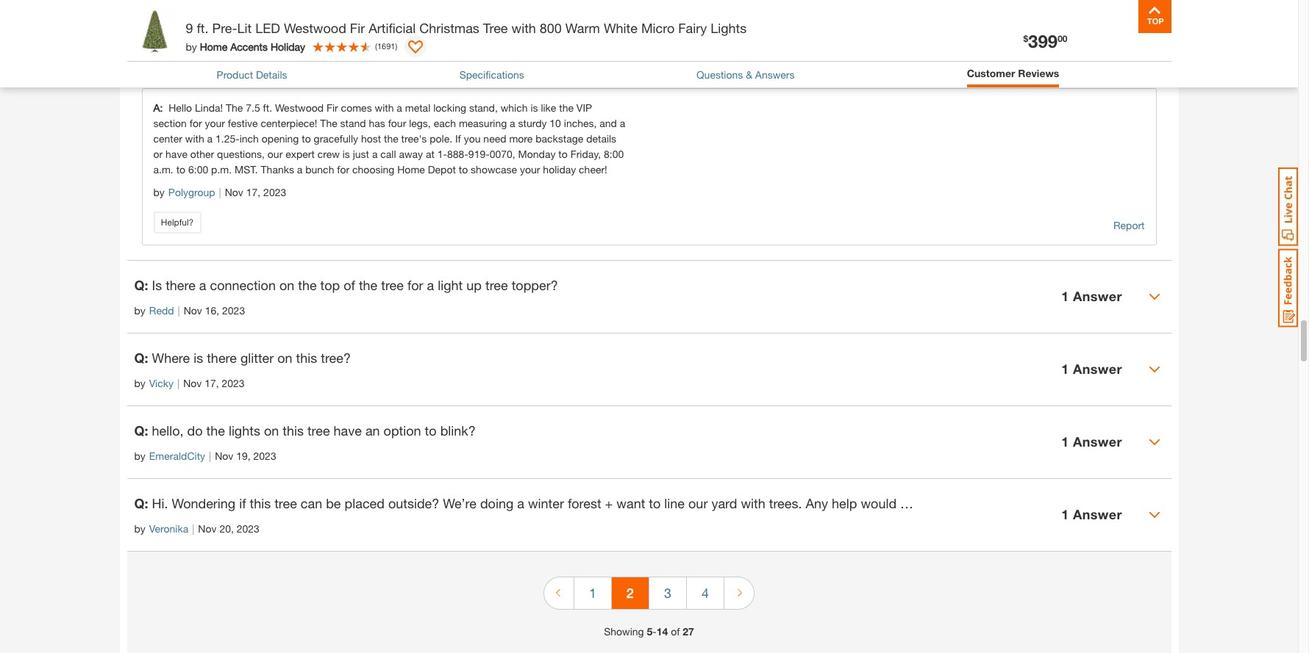 Task type: locate. For each thing, give the bounding box(es) containing it.
answer for doing
[[1073, 507, 1122, 523]]

3
[[664, 585, 672, 601]]

2 vertical spatial of
[[671, 626, 680, 638]]

caret image for a
[[1148, 291, 1160, 303]]

questions & answers
[[696, 68, 795, 81]]

helpful? button
[[153, 212, 201, 234]]

2 vertical spatial this
[[250, 496, 271, 512]]

section
[[153, 117, 187, 129]]

there
[[166, 277, 196, 293], [207, 350, 237, 366]]

call
[[380, 148, 396, 160]]

for down linda!
[[190, 117, 202, 129]]

3 1 answer from the top
[[1061, 434, 1122, 450]]

be left 'much'
[[900, 496, 915, 512]]

with up other at the top of page
[[185, 132, 204, 145]]

hi.
[[152, 496, 168, 512]]

1 horizontal spatial be
[[900, 496, 915, 512]]

product details button
[[217, 67, 287, 82], [217, 67, 287, 82]]

16, right 9
[[206, 29, 220, 41]]

by down the a.m.
[[153, 186, 165, 198]]

nov left '19,'
[[215, 450, 233, 462]]

1 vertical spatial caret image
[[1148, 364, 1160, 376]]

9
[[186, 20, 193, 36]]

1 horizontal spatial 17,
[[246, 186, 261, 198]]

this right if
[[250, 496, 271, 512]]

is left like
[[531, 101, 538, 114]]

fir inside hello linda! the 7.5 ft. westwood fir comes with a metal locking stand, which is like the vip section for your festive centerpiece! the stand has four legs, each measuring a sturdy 10 inches, and a center with a 1.25-inch opening to gracefully host the tree's pole. if you need more backstage details or have other questions, our expert crew is just a call away at 1-888-919-0070, monday to friday, 8:00 a.m. to 6:00 p.m. mst. thanks a bunch for choosing home depot to showcase your holiday cheer!
[[327, 101, 338, 114]]

q: where is there glitter on this tree?
[[134, 350, 351, 366]]

by emeraldcity | nov 19, 2023
[[134, 450, 276, 462]]

westwood inside hello linda! the 7.5 ft. westwood fir comes with a metal locking stand, which is like the vip section for your festive centerpiece! the stand has four legs, each measuring a sturdy 10 inches, and a center with a 1.25-inch opening to gracefully host the tree's pole. if you need more backstage details or have other questions, our expert crew is just a call away at 1-888-919-0070, monday to friday, 8:00 a.m. to 6:00 p.m. mst. thanks a bunch for choosing home depot to showcase your holiday cheer!
[[275, 101, 324, 114]]

the right the top on the left
[[359, 277, 378, 293]]

choosing
[[352, 163, 394, 176]]

of right the top on the left
[[344, 277, 355, 293]]

1 vertical spatial 17,
[[205, 377, 219, 390]]

1 horizontal spatial ft.
[[263, 101, 272, 114]]

q: left 'what'
[[134, 1, 148, 17]]

1 horizontal spatial your
[[520, 163, 540, 176]]

2023 for hello linda! the 7.5 ft. westwood fir comes with a metal locking stand, which is like the vip section for your festive centerpiece! the stand has four legs, each measuring a sturdy 10 inches, and a center with a 1.25-inch opening to gracefully host the tree's pole. if you need more backstage details or have other questions, our expert crew is just a call away at 1-888-919-0070, monday to friday, 8:00 a.m. to 6:00 p.m. mst. thanks a bunch for choosing home depot to showcase your holiday cheer!
[[263, 186, 286, 198]]

0 vertical spatial 17,
[[246, 186, 261, 198]]

yard
[[711, 496, 737, 512]]

0 horizontal spatial 17,
[[205, 377, 219, 390]]

glitter
[[240, 350, 274, 366]]

on left the top on the left
[[279, 277, 294, 293]]

answer this question link
[[134, 66, 235, 79]]

nov right redd 'button'
[[184, 304, 202, 317]]

q: what are the dimensions of the 7.5 ft tree stand?
[[134, 1, 440, 17]]

+
[[605, 496, 613, 512]]

1 horizontal spatial fir
[[350, 20, 365, 36]]

four
[[388, 117, 406, 129]]

2 horizontal spatial is
[[531, 101, 538, 114]]

a
[[397, 101, 402, 114], [510, 117, 515, 129], [620, 117, 625, 129], [207, 132, 213, 145], [372, 148, 378, 160], [297, 163, 303, 176], [199, 277, 206, 293], [427, 277, 434, 293], [517, 496, 524, 512]]

our right the "line"
[[688, 496, 708, 512]]

your down linda!
[[205, 117, 225, 129]]

1 horizontal spatial home
[[397, 163, 425, 176]]

of
[[302, 1, 314, 17], [344, 277, 355, 293], [671, 626, 680, 638]]

display image
[[408, 40, 423, 55]]

can
[[301, 496, 322, 512]]

by left vicky
[[134, 377, 145, 390]]

1 vertical spatial there
[[207, 350, 237, 366]]

this right the "lights"
[[283, 423, 304, 439]]

by for hello, do the lights on this tree have an option to blink?
[[134, 450, 145, 462]]

on right the "lights"
[[264, 423, 279, 439]]

on for lights
[[264, 423, 279, 439]]

1 horizontal spatial the
[[320, 117, 337, 129]]

on right glitter
[[277, 350, 292, 366]]

0 vertical spatial our
[[268, 148, 283, 160]]

1 vertical spatial your
[[520, 163, 540, 176]]

an
[[365, 423, 380, 439]]

| right vicky
[[177, 377, 180, 390]]

tree right ft
[[374, 1, 396, 17]]

1 vertical spatial our
[[688, 496, 708, 512]]

hello
[[169, 101, 192, 114]]

4 q: from the top
[[134, 423, 148, 439]]

nov right vicky
[[183, 377, 202, 390]]

dimensions
[[231, 1, 299, 17]]

ft. right 9
[[197, 20, 209, 36]]

a up by redd | nov 16, 2023
[[199, 277, 206, 293]]

1 vertical spatial westwood
[[275, 101, 324, 114]]

$ 399 00
[[1023, 31, 1068, 51]]

0 horizontal spatial have
[[166, 148, 187, 160]]

1 1 answer from the top
[[1061, 289, 1122, 305]]

1 horizontal spatial of
[[344, 277, 355, 293]]

on
[[279, 277, 294, 293], [277, 350, 292, 366], [264, 423, 279, 439]]

do
[[187, 423, 203, 439]]

0 horizontal spatial be
[[326, 496, 341, 512]]

by redd | nov 16, 2023
[[134, 304, 245, 317]]

have left an
[[334, 423, 362, 439]]

2023 for is there a connection on the top of the tree for a light up tree topper?
[[222, 304, 245, 317]]

0 horizontal spatial there
[[166, 277, 196, 293]]

0 vertical spatial for
[[190, 117, 202, 129]]

be
[[326, 496, 341, 512], [900, 496, 915, 512]]

home down pre-
[[200, 40, 227, 53]]

1 horizontal spatial there
[[207, 350, 237, 366]]

16, down connection
[[205, 304, 219, 317]]

fir left the comes
[[327, 101, 338, 114]]

nov down mst. on the left of the page
[[225, 186, 243, 198]]

1 answer for q: hi. wondering if this tree can be placed outside? we're doing a winter forest + want to line our yard with trees. any help would be much appreciated! thank you!
[[1061, 507, 1122, 523]]

1 caret image from the top
[[1148, 291, 1160, 303]]

navigation
[[544, 567, 755, 624]]

have down center
[[166, 148, 187, 160]]

3 q: from the top
[[134, 350, 148, 366]]

connection
[[210, 277, 276, 293]]

the left ft
[[317, 1, 336, 17]]

0 horizontal spatial 7.5
[[246, 101, 260, 114]]

1 vertical spatial home
[[397, 163, 425, 176]]

a left call on the top left of the page
[[372, 148, 378, 160]]

0 vertical spatial this
[[296, 350, 317, 366]]

1 vertical spatial on
[[277, 350, 292, 366]]

17, down mst. on the left of the page
[[246, 186, 261, 198]]

the up gracefully
[[320, 117, 337, 129]]

to up expert
[[302, 132, 311, 145]]

3 caret image from the top
[[1148, 437, 1160, 448]]

nov for hello, do the lights on this tree have an option to blink?
[[215, 450, 233, 462]]

0 vertical spatial caret image
[[1148, 291, 1160, 303]]

00
[[1058, 33, 1068, 44]]

&
[[746, 68, 752, 81]]

ft. up centerpiece!
[[263, 101, 272, 114]]

| right emeraldcity
[[209, 450, 211, 462]]

1 for is there a connection on the top of the tree for a light up tree topper?
[[1061, 289, 1069, 305]]

to left the "line"
[[649, 496, 661, 512]]

| for where is there glitter on this tree?
[[177, 377, 180, 390]]

0 vertical spatial your
[[205, 117, 225, 129]]

0 vertical spatial on
[[279, 277, 294, 293]]

your down monday
[[520, 163, 540, 176]]

2 1 answer from the top
[[1061, 361, 1122, 378]]

customer
[[967, 67, 1015, 79]]

0 vertical spatial the
[[226, 101, 243, 114]]

| right veronika
[[192, 523, 194, 535]]

by left redd
[[134, 304, 145, 317]]

1 vertical spatial have
[[334, 423, 362, 439]]

2 q: from the top
[[134, 277, 148, 293]]

of up holiday
[[302, 1, 314, 17]]

1 vertical spatial fir
[[327, 101, 338, 114]]

is
[[152, 277, 162, 293]]

fir for comes
[[327, 101, 338, 114]]

0 horizontal spatial ft.
[[197, 20, 209, 36]]

19,
[[236, 450, 251, 462]]

caret image
[[1148, 291, 1160, 303], [1148, 364, 1160, 376], [1148, 437, 1160, 448]]

2 horizontal spatial of
[[671, 626, 680, 638]]

answer this question
[[134, 66, 235, 79]]

0 horizontal spatial is
[[194, 350, 203, 366]]

0 vertical spatial westwood
[[284, 20, 346, 36]]

0 horizontal spatial of
[[302, 1, 314, 17]]

be right can
[[326, 496, 341, 512]]

with right yard
[[741, 496, 765, 512]]

1 be from the left
[[326, 496, 341, 512]]

which
[[501, 101, 528, 114]]

helpful?
[[161, 217, 194, 228]]

caret image
[[1148, 510, 1160, 521]]

2 vertical spatial on
[[264, 423, 279, 439]]

vicky button
[[149, 376, 174, 391]]

1 vertical spatial is
[[343, 148, 350, 160]]

0 horizontal spatial your
[[205, 117, 225, 129]]

fir down ft
[[350, 20, 365, 36]]

is up by vicky | nov 17, 2023
[[194, 350, 203, 366]]

1 vertical spatial ft.
[[263, 101, 272, 114]]

1 horizontal spatial is
[[343, 148, 350, 160]]

tree?
[[321, 350, 351, 366]]

2 vertical spatial is
[[194, 350, 203, 366]]

there left glitter
[[207, 350, 237, 366]]

wondering
[[172, 496, 235, 512]]

by
[[134, 29, 145, 41], [186, 40, 197, 53], [153, 186, 165, 198], [134, 304, 145, 317], [134, 377, 145, 390], [134, 450, 145, 462], [134, 523, 145, 535]]

for left light
[[407, 277, 423, 293]]

lights
[[229, 423, 260, 439]]

0 vertical spatial fir
[[350, 20, 365, 36]]

5 q: from the top
[[134, 496, 148, 512]]

question
[[193, 66, 235, 79]]

8:00
[[604, 148, 624, 160]]

17, for hello linda! the 7.5 ft. westwood fir comes with a metal locking stand, which is like the vip section for your festive centerpiece! the stand has four legs, each measuring a sturdy 10 inches, and a center with a 1.25-inch opening to gracefully host the tree's pole. if you need more backstage details or have other questions, our expert crew is just a call away at 1-888-919-0070, monday to friday, 8:00 a.m. to 6:00 p.m. mst. thanks a bunch for choosing home depot to showcase your holiday cheer!
[[246, 186, 261, 198]]

product image image
[[131, 7, 178, 55]]

away
[[399, 148, 423, 160]]

or
[[153, 148, 163, 160]]

17, down q: where is there glitter on this tree?
[[205, 377, 219, 390]]

for down crew
[[337, 163, 349, 176]]

1 answer for q: is there a connection on the top of the tree for a light up tree topper?
[[1061, 289, 1122, 305]]

1 vertical spatial 7.5
[[246, 101, 260, 114]]

q: left where
[[134, 350, 148, 366]]

stand?
[[400, 1, 440, 17]]

more
[[509, 132, 533, 145]]

1 q: from the top
[[134, 1, 148, 17]]

q: left hi.
[[134, 496, 148, 512]]

the
[[226, 101, 243, 114], [320, 117, 337, 129]]

a down which
[[510, 117, 515, 129]]

1 vertical spatial this
[[283, 423, 304, 439]]

ft. inside hello linda! the 7.5 ft. westwood fir comes with a metal locking stand, which is like the vip section for your festive centerpiece! the stand has four legs, each measuring a sturdy 10 inches, and a center with a 1.25-inch opening to gracefully host the tree's pole. if you need more backstage details or have other questions, our expert crew is just a call away at 1-888-919-0070, monday to friday, 8:00 a.m. to 6:00 p.m. mst. thanks a bunch for choosing home depot to showcase your holiday cheer!
[[263, 101, 272, 114]]

of right 14
[[671, 626, 680, 638]]

| down p.m.
[[219, 186, 221, 198]]

7.5 inside hello linda! the 7.5 ft. westwood fir comes with a metal locking stand, which is like the vip section for your festive centerpiece! the stand has four legs, each measuring a sturdy 10 inches, and a center with a 1.25-inch opening to gracefully host the tree's pole. if you need more backstage details or have other questions, our expert crew is just a call away at 1-888-919-0070, monday to friday, 8:00 a.m. to 6:00 p.m. mst. thanks a bunch for choosing home depot to showcase your holiday cheer!
[[246, 101, 260, 114]]

q: left is
[[134, 277, 148, 293]]

1-
[[437, 148, 447, 160]]

centerpiece!
[[261, 117, 317, 129]]

there right is
[[166, 277, 196, 293]]

this left tree?
[[296, 350, 317, 366]]

by down 9
[[186, 40, 197, 53]]

0 vertical spatial 7.5
[[340, 1, 358, 17]]

legs,
[[409, 117, 431, 129]]

by left emeraldcity button
[[134, 450, 145, 462]]

by left veronika
[[134, 523, 145, 535]]

1 horizontal spatial for
[[337, 163, 349, 176]]

westwood up centerpiece!
[[275, 101, 324, 114]]

mst.
[[235, 163, 258, 176]]

details
[[256, 68, 287, 81]]

1 horizontal spatial have
[[334, 423, 362, 439]]

by polygroup | nov 17, 2023
[[153, 186, 286, 198]]

1 vertical spatial the
[[320, 117, 337, 129]]

16,
[[206, 29, 220, 41], [205, 304, 219, 317]]

17, for where is there glitter on this tree?
[[205, 377, 219, 390]]

| for hello linda! the 7.5 ft. westwood fir comes with a metal locking stand, which is like the vip section for your festive centerpiece! the stand has four legs, each measuring a sturdy 10 inches, and a center with a 1.25-inch opening to gracefully host the tree's pole. if you need more backstage details or have other questions, our expert crew is just a call away at 1-888-919-0070, monday to friday, 8:00 a.m. to 6:00 p.m. mst. thanks a bunch for choosing home depot to showcase your holiday cheer!
[[219, 186, 221, 198]]

0 vertical spatial home
[[200, 40, 227, 53]]

q:
[[134, 1, 148, 17], [134, 277, 148, 293], [134, 350, 148, 366], [134, 423, 148, 439], [134, 496, 148, 512]]

a down expert
[[297, 163, 303, 176]]

0 vertical spatial have
[[166, 148, 187, 160]]

q: left hello,
[[134, 423, 148, 439]]

17,
[[246, 186, 261, 198], [205, 377, 219, 390]]

0 horizontal spatial fir
[[327, 101, 338, 114]]

7.5 up the festive in the top left of the page
[[246, 101, 260, 114]]

1 vertical spatial for
[[337, 163, 349, 176]]

linda
[[149, 29, 175, 41]]

0 horizontal spatial our
[[268, 148, 283, 160]]

2 horizontal spatial for
[[407, 277, 423, 293]]

doing
[[480, 496, 514, 512]]

specifications button
[[459, 67, 524, 82], [459, 67, 524, 82]]

light
[[438, 277, 463, 293]]

3 link
[[649, 578, 686, 610]]

has
[[369, 117, 385, 129]]

westwood up holiday
[[284, 20, 346, 36]]

nov
[[184, 29, 203, 41], [225, 186, 243, 198], [184, 304, 202, 317], [183, 377, 202, 390], [215, 450, 233, 462], [198, 523, 217, 535]]

7.5
[[340, 1, 358, 17], [246, 101, 260, 114]]

you!
[[1073, 496, 1098, 512]]

customer reviews button
[[967, 65, 1059, 84], [967, 65, 1059, 81]]

hello linda! the 7.5 ft. westwood fir comes with a metal locking stand, which is like the vip section for your festive centerpiece! the stand has four legs, each measuring a sturdy 10 inches, and a center with a 1.25-inch opening to gracefully host the tree's pole. if you need more backstage details or have other questions, our expert crew is just a call away at 1-888-919-0070, monday to friday, 8:00 a.m. to 6:00 p.m. mst. thanks a bunch for choosing home depot to showcase your holiday cheer!
[[153, 101, 625, 176]]

the up the festive in the top left of the page
[[226, 101, 243, 114]]

0 vertical spatial of
[[302, 1, 314, 17]]

christmas
[[419, 20, 479, 36]]

1 inside navigation
[[589, 585, 596, 601]]

| right redd 'button'
[[178, 304, 180, 317]]

fir for artificial
[[350, 20, 365, 36]]

q: for q: is there a connection on the top of the tree for a light up tree topper?
[[134, 277, 148, 293]]

| for hello, do the lights on this tree have an option to blink?
[[209, 450, 211, 462]]

q: for q: hi. wondering if this tree can be placed outside? we're doing a winter forest + want to line our yard with trees. any help would be much appreciated! thank you!
[[134, 496, 148, 512]]

to up holiday
[[558, 148, 568, 160]]

1 vertical spatial of
[[344, 277, 355, 293]]

host
[[361, 132, 381, 145]]

questions & answers button
[[696, 67, 795, 82], [696, 67, 795, 82]]

0 vertical spatial there
[[166, 277, 196, 293]]

feedback link image
[[1278, 249, 1298, 328]]

home down away
[[397, 163, 425, 176]]

bunch
[[305, 163, 334, 176]]

4 1 answer from the top
[[1061, 507, 1122, 523]]

top button
[[1138, 0, 1171, 33]]

by home accents holiday
[[186, 40, 305, 53]]

2 vertical spatial caret image
[[1148, 437, 1160, 448]]

our up thanks
[[268, 148, 283, 160]]

nov left 20,
[[198, 523, 217, 535]]

option
[[384, 423, 421, 439]]

is left just at the top
[[343, 148, 350, 160]]

have inside hello linda! the 7.5 ft. westwood fir comes with a metal locking stand, which is like the vip section for your festive centerpiece! the stand has four legs, each measuring a sturdy 10 inches, and a center with a 1.25-inch opening to gracefully host the tree's pole. if you need more backstage details or have other questions, our expert crew is just a call away at 1-888-919-0070, monday to friday, 8:00 a.m. to 6:00 p.m. mst. thanks a bunch for choosing home depot to showcase your holiday cheer!
[[166, 148, 187, 160]]

7.5 left ft
[[340, 1, 358, 17]]

888-
[[447, 148, 468, 160]]

redd
[[149, 304, 174, 317]]



Task type: vqa. For each thing, say whether or not it's contained in the screenshot.
holiday decoration ideas image
no



Task type: describe. For each thing, give the bounding box(es) containing it.
outside?
[[388, 496, 439, 512]]

| for hi. wondering if this tree can be placed outside? we're doing a winter forest + want to line our yard with trees. any help would be much appreciated! thank you!
[[192, 523, 194, 535]]

depot
[[428, 163, 456, 176]]

cheer!
[[579, 163, 607, 176]]

sturdy
[[518, 117, 547, 129]]

nov 16, 2023
[[184, 29, 246, 41]]

answer for to
[[1073, 434, 1122, 450]]

like
[[541, 101, 556, 114]]

on for connection
[[279, 277, 294, 293]]

by left linda
[[134, 29, 145, 41]]

4 link
[[687, 578, 724, 610]]

monday
[[518, 148, 556, 160]]

a up other at the top of page
[[207, 132, 213, 145]]

if
[[239, 496, 246, 512]]

q: for q: what are the dimensions of the 7.5 ft tree stand?
[[134, 1, 148, 17]]

questions element
[[127, 0, 1171, 552]]

westwood for led
[[284, 20, 346, 36]]

up
[[467, 277, 482, 293]]

by for where is there glitter on this tree?
[[134, 377, 145, 390]]

by linda
[[134, 29, 175, 41]]

help
[[832, 496, 857, 512]]

1 answer for q: hello, do the lights on this tree have an option to blink?
[[1061, 434, 1122, 450]]

5
[[647, 626, 653, 638]]

comes
[[341, 101, 372, 114]]

linda!
[[195, 101, 223, 114]]

nov for is there a connection on the top of the tree for a light up tree topper?
[[184, 304, 202, 317]]

holiday
[[543, 163, 576, 176]]

q: hi. wondering if this tree can be placed outside? we're doing a winter forest + want to line our yard with trees. any help would be much appreciated! thank you!
[[134, 496, 1098, 512]]

and
[[600, 117, 617, 129]]

tree left can
[[274, 496, 297, 512]]

10
[[550, 117, 561, 129]]

1 horizontal spatial 7.5
[[340, 1, 358, 17]]

2023 for hi. wondering if this tree can be placed outside? we're doing a winter forest + want to line our yard with trees. any help would be much appreciated! thank you!
[[237, 523, 260, 535]]

0 vertical spatial is
[[531, 101, 538, 114]]

2 be from the left
[[900, 496, 915, 512]]

vip
[[577, 101, 592, 114]]

tree left an
[[307, 423, 330, 439]]

by for hi. wondering if this tree can be placed outside? we're doing a winter forest + want to line our yard with trees. any help would be much appreciated! thank you!
[[134, 523, 145, 535]]

the right like
[[559, 101, 574, 114]]

399
[[1028, 31, 1058, 51]]

by for hello linda! the 7.5 ft. westwood fir comes with a metal locking stand, which is like the vip section for your festive centerpiece! the stand has four legs, each measuring a sturdy 10 inches, and a center with a 1.25-inch opening to gracefully host the tree's pole. if you need more backstage details or have other questions, our expert crew is just a call away at 1-888-919-0070, monday to friday, 8:00 a.m. to 6:00 p.m. mst. thanks a bunch for choosing home depot to showcase your holiday cheer!
[[153, 186, 165, 198]]

with left 800
[[512, 20, 536, 36]]

product details
[[217, 68, 287, 81]]

1 vertical spatial 16,
[[205, 304, 219, 317]]

p.m.
[[211, 163, 232, 176]]

0 vertical spatial 16,
[[206, 29, 220, 41]]

you
[[464, 132, 481, 145]]

pre-
[[212, 20, 237, 36]]

would
[[861, 496, 897, 512]]

thanks
[[261, 163, 294, 176]]

20,
[[219, 523, 234, 535]]

by for is there a connection on the top of the tree for a light up tree topper?
[[134, 304, 145, 317]]

1 for hi. wondering if this tree can be placed outside? we're doing a winter forest + want to line our yard with trees. any help would be much appreciated! thank you!
[[1061, 507, 1069, 523]]

showing
[[604, 626, 644, 638]]

a left light
[[427, 277, 434, 293]]

forest
[[568, 496, 601, 512]]

topper?
[[512, 277, 558, 293]]

q: for q: hello, do the lights on this tree have an option to blink?
[[134, 423, 148, 439]]

answers
[[755, 68, 795, 81]]

backstage
[[536, 132, 583, 145]]

at
[[426, 148, 435, 160]]

1 answer for q: where is there glitter on this tree?
[[1061, 361, 1122, 378]]

by veronika | nov 20, 2023
[[134, 523, 260, 535]]

2023 for hello, do the lights on this tree have an option to blink?
[[253, 450, 276, 462]]

winter
[[528, 496, 564, 512]]

nov for where is there glitter on this tree?
[[183, 377, 202, 390]]

0 vertical spatial ft.
[[197, 20, 209, 36]]

accents
[[230, 40, 268, 53]]

ft
[[362, 1, 370, 17]]

if
[[455, 132, 461, 145]]

on for glitter
[[277, 350, 292, 366]]

micro
[[641, 20, 675, 36]]

tree left light
[[381, 277, 404, 293]]

2 vertical spatial for
[[407, 277, 423, 293]]

nov for hello linda! the 7.5 ft. westwood fir comes with a metal locking stand, which is like the vip section for your festive centerpiece! the stand has four legs, each measuring a sturdy 10 inches, and a center with a 1.25-inch opening to gracefully host the tree's pole. if you need more backstage details or have other questions, our expert crew is just a call away at 1-888-919-0070, monday to friday, 8:00 a.m. to 6:00 p.m. mst. thanks a bunch for choosing home depot to showcase your holiday cheer!
[[225, 186, 243, 198]]

q: for q: where is there glitter on this tree?
[[134, 350, 148, 366]]

tree's
[[401, 132, 427, 145]]

this for tree?
[[296, 350, 317, 366]]

800
[[540, 20, 562, 36]]

2023 for where is there glitter on this tree?
[[222, 377, 245, 390]]

a right and
[[620, 117, 625, 129]]

westwood for ft.
[[275, 101, 324, 114]]

tree right the up
[[485, 277, 508, 293]]

(
[[375, 41, 377, 51]]

redd button
[[149, 303, 174, 318]]

our inside hello linda! the 7.5 ft. westwood fir comes with a metal locking stand, which is like the vip section for your festive centerpiece! the stand has four legs, each measuring a sturdy 10 inches, and a center with a 1.25-inch opening to gracefully host the tree's pole. if you need more backstage details or have other questions, our expert crew is just a call away at 1-888-919-0070, monday to friday, 8:00 a.m. to 6:00 p.m. mst. thanks a bunch for choosing home depot to showcase your holiday cheer!
[[268, 148, 283, 160]]

0 horizontal spatial for
[[190, 117, 202, 129]]

to right the a.m.
[[176, 163, 185, 176]]

the right do
[[206, 423, 225, 439]]

nov down are
[[184, 29, 203, 41]]

led
[[255, 20, 280, 36]]

to down 888-
[[459, 163, 468, 176]]

each
[[434, 117, 456, 129]]

to left 'blink?'
[[425, 423, 437, 439]]

live chat image
[[1278, 168, 1298, 246]]

)
[[395, 41, 397, 51]]

thank
[[1033, 496, 1070, 512]]

crew
[[318, 148, 340, 160]]

festive
[[228, 117, 258, 129]]

q: hello, do the lights on this tree have an option to blink?
[[134, 423, 476, 439]]

metal
[[405, 101, 430, 114]]

with up has
[[375, 101, 394, 114]]

the left the top on the left
[[298, 277, 317, 293]]

27
[[683, 626, 694, 638]]

nov for hi. wondering if this tree can be placed outside? we're doing a winter forest + want to line our yard with trees. any help would be much appreciated! thank you!
[[198, 523, 217, 535]]

a right doing
[[517, 496, 524, 512]]

1 for hello, do the lights on this tree have an option to blink?
[[1061, 434, 1069, 450]]

| for is there a connection on the top of the tree for a light up tree topper?
[[178, 304, 180, 317]]

the up pre-
[[209, 1, 227, 17]]

showing 5 - 14 of 27
[[604, 626, 694, 638]]

answer for for
[[1073, 289, 1122, 305]]

placed
[[345, 496, 385, 512]]

reviews
[[1018, 67, 1059, 79]]

want
[[617, 496, 645, 512]]

appreciated!
[[956, 496, 1030, 512]]

emeraldcity
[[149, 450, 205, 462]]

top
[[320, 277, 340, 293]]

veronika
[[149, 523, 188, 535]]

polygroup button
[[168, 184, 215, 201]]

a up four
[[397, 101, 402, 114]]

home inside hello linda! the 7.5 ft. westwood fir comes with a metal locking stand, which is like the vip section for your festive centerpiece! the stand has four legs, each measuring a sturdy 10 inches, and a center with a 1.25-inch opening to gracefully host the tree's pole. if you need more backstage details or have other questions, our expert crew is just a call away at 1-888-919-0070, monday to friday, 8:00 a.m. to 6:00 p.m. mst. thanks a bunch for choosing home depot to showcase your holiday cheer!
[[397, 163, 425, 176]]

a:
[[153, 101, 169, 114]]

stand,
[[469, 101, 498, 114]]

polygroup
[[168, 186, 215, 198]]

0 horizontal spatial the
[[226, 101, 243, 114]]

2 caret image from the top
[[1148, 364, 1160, 376]]

919-
[[468, 148, 490, 160]]

navigation containing 1
[[544, 567, 755, 624]]

1 for where is there glitter on this tree?
[[1061, 361, 1069, 378]]

this
[[171, 66, 190, 79]]

fairy
[[678, 20, 707, 36]]

the up call on the top left of the page
[[384, 132, 398, 145]]

blink?
[[440, 423, 476, 439]]

inch
[[240, 132, 259, 145]]

report
[[1114, 219, 1145, 232]]

caret image for blink?
[[1148, 437, 1160, 448]]

0 horizontal spatial home
[[200, 40, 227, 53]]

hello,
[[152, 423, 184, 439]]

this for tree
[[283, 423, 304, 439]]

opening
[[262, 132, 299, 145]]

customer reviews
[[967, 67, 1059, 79]]

1.25-
[[216, 132, 240, 145]]

1 horizontal spatial our
[[688, 496, 708, 512]]



